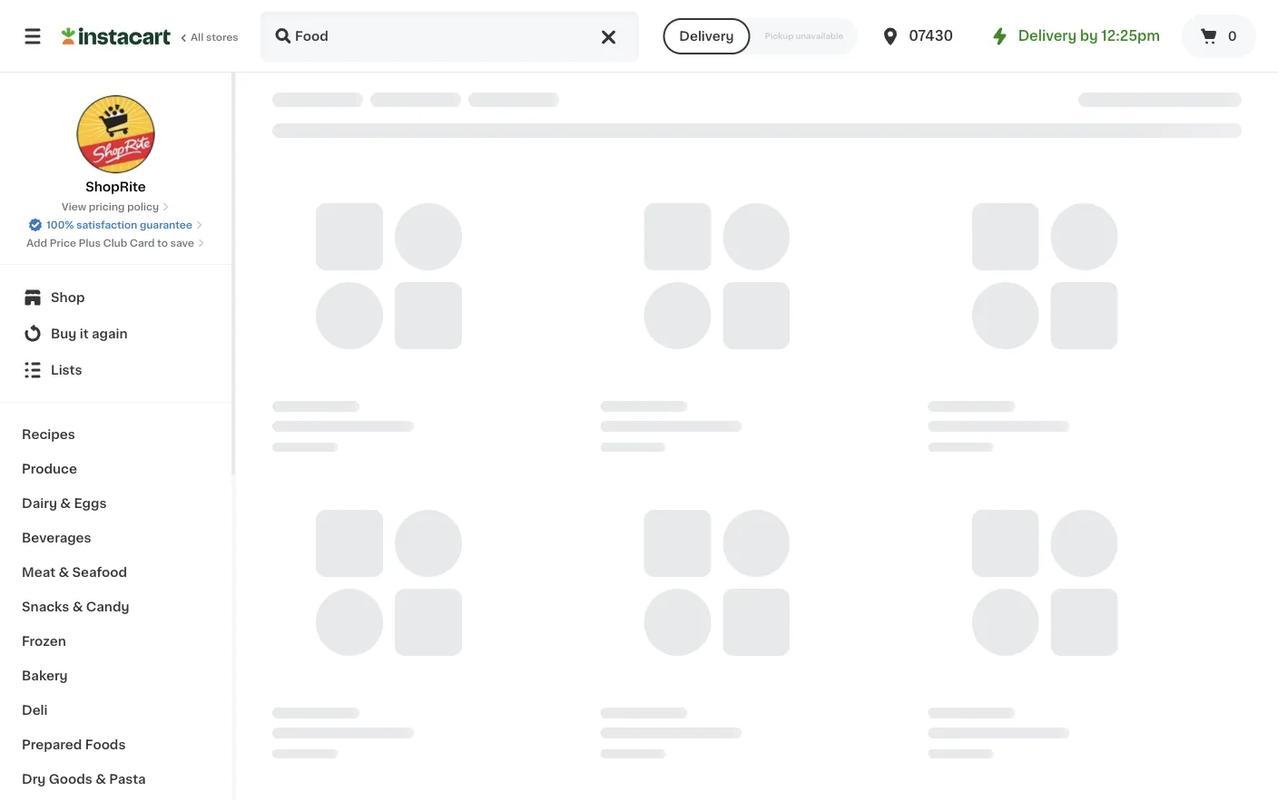 Task type: describe. For each thing, give the bounding box(es) containing it.
buy it again link
[[11, 316, 221, 352]]

frozen link
[[11, 625, 221, 659]]

add price plus club card to save
[[26, 238, 194, 248]]

produce link
[[11, 452, 221, 487]]

100% satisfaction guarantee button
[[28, 214, 203, 232]]

card
[[130, 238, 155, 248]]

snacks & candy
[[22, 601, 129, 614]]

frozen
[[22, 636, 66, 648]]

delivery for delivery by 12:25pm
[[1019, 30, 1077, 43]]

shoprite link
[[76, 94, 156, 196]]

100% satisfaction guarantee
[[46, 220, 192, 230]]

all
[[191, 32, 204, 42]]

price
[[50, 238, 76, 248]]

by
[[1080, 30, 1098, 43]]

candy
[[86, 601, 129, 614]]

goods
[[49, 774, 92, 786]]

beverages
[[22, 532, 91, 545]]

prepared
[[22, 739, 82, 752]]

prepared foods
[[22, 739, 126, 752]]

100%
[[46, 220, 74, 230]]

view pricing policy link
[[62, 200, 170, 214]]

guarantee
[[140, 220, 192, 230]]

it
[[80, 328, 89, 341]]

view
[[62, 202, 86, 212]]

pasta
[[109, 774, 146, 786]]

add price plus club card to save link
[[26, 236, 205, 251]]

dairy
[[22, 498, 57, 510]]

shoprite
[[86, 181, 146, 193]]

lists
[[51, 364, 82, 377]]

buy
[[51, 328, 77, 341]]

meat
[[22, 567, 55, 579]]

shop
[[51, 291, 85, 304]]

snacks
[[22, 601, 69, 614]]

foods
[[85, 739, 126, 752]]

recipes
[[22, 429, 75, 441]]

dry
[[22, 774, 46, 786]]

save
[[170, 238, 194, 248]]

again
[[92, 328, 128, 341]]

satisfaction
[[76, 220, 137, 230]]

snacks & candy link
[[11, 590, 221, 625]]

dairy & eggs
[[22, 498, 107, 510]]

& inside dry goods & pasta link
[[95, 774, 106, 786]]

deli link
[[11, 694, 221, 728]]

07430 button
[[880, 11, 989, 62]]

bakery link
[[11, 659, 221, 694]]



Task type: locate. For each thing, give the bounding box(es) containing it.
1 horizontal spatial delivery
[[1019, 30, 1077, 43]]

instacart logo image
[[62, 25, 171, 47]]

eggs
[[74, 498, 107, 510]]

dry goods & pasta link
[[11, 763, 221, 797]]

&
[[60, 498, 71, 510], [59, 567, 69, 579], [72, 601, 83, 614], [95, 774, 106, 786]]

produce
[[22, 463, 77, 476]]

delivery
[[1019, 30, 1077, 43], [680, 30, 734, 43]]

plus
[[79, 238, 101, 248]]

& for snacks
[[72, 601, 83, 614]]

beverages link
[[11, 521, 221, 556]]

bakery
[[22, 670, 68, 683]]

0
[[1228, 30, 1237, 43]]

view pricing policy
[[62, 202, 159, 212]]

& for dairy
[[60, 498, 71, 510]]

prepared foods link
[[11, 728, 221, 763]]

delivery by 12:25pm
[[1019, 30, 1161, 43]]

None search field
[[260, 11, 640, 62]]

delivery inside delivery button
[[680, 30, 734, 43]]

delivery for delivery
[[680, 30, 734, 43]]

& right "meat"
[[59, 567, 69, 579]]

& inside the snacks & candy link
[[72, 601, 83, 614]]

policy
[[127, 202, 159, 212]]

pricing
[[89, 202, 125, 212]]

shop link
[[11, 280, 221, 316]]

add
[[26, 238, 47, 248]]

dry goods & pasta
[[22, 774, 146, 786]]

& for meat
[[59, 567, 69, 579]]

club
[[103, 238, 127, 248]]

buy it again
[[51, 328, 128, 341]]

dairy & eggs link
[[11, 487, 221, 521]]

07430
[[909, 30, 954, 43]]

delivery button
[[663, 18, 750, 54]]

& left candy
[[72, 601, 83, 614]]

all stores link
[[62, 11, 240, 62]]

deli
[[22, 705, 48, 717]]

& inside the dairy & eggs link
[[60, 498, 71, 510]]

0 horizontal spatial delivery
[[680, 30, 734, 43]]

& left eggs on the bottom left of page
[[60, 498, 71, 510]]

delivery by 12:25pm link
[[989, 25, 1161, 47]]

all stores
[[191, 32, 239, 42]]

to
[[157, 238, 168, 248]]

meat & seafood
[[22, 567, 127, 579]]

seafood
[[72, 567, 127, 579]]

0 button
[[1182, 15, 1257, 58]]

shoprite logo image
[[76, 94, 156, 174]]

Search field
[[262, 13, 638, 60]]

delivery inside delivery by 12:25pm link
[[1019, 30, 1077, 43]]

lists link
[[11, 352, 221, 389]]

12:25pm
[[1102, 30, 1161, 43]]

& left the pasta
[[95, 774, 106, 786]]

& inside meat & seafood link
[[59, 567, 69, 579]]

stores
[[206, 32, 239, 42]]

meat & seafood link
[[11, 556, 221, 590]]

recipes link
[[11, 418, 221, 452]]

service type group
[[663, 18, 858, 54]]



Task type: vqa. For each thing, say whether or not it's contained in the screenshot.
Calories
no



